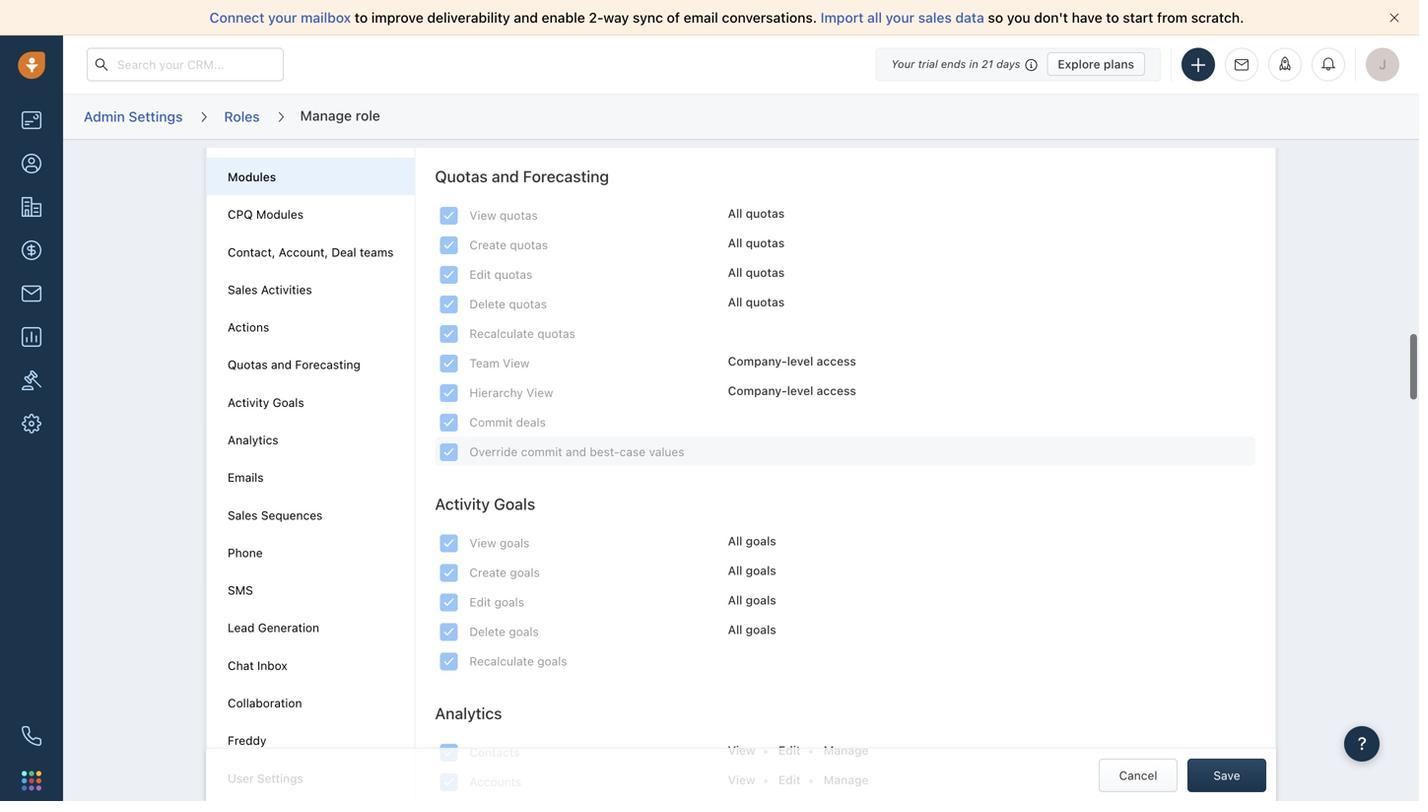 Task type: locate. For each thing, give the bounding box(es) containing it.
and
[[514, 9, 538, 26], [492, 167, 519, 186], [271, 358, 292, 372], [566, 445, 586, 459]]

sales activities link
[[228, 283, 312, 297]]

1 vertical spatial settings
[[257, 771, 303, 785]]

accounts
[[470, 775, 522, 789]]

sales sequences
[[228, 508, 323, 522]]

import all your sales data link
[[821, 9, 988, 26]]

2 view from the top
[[728, 773, 755, 787]]

your right the all
[[886, 9, 915, 26]]

0 horizontal spatial activity
[[228, 396, 269, 409]]

0 horizontal spatial to
[[355, 9, 368, 26]]

1 vertical spatial quotas and forecasting
[[228, 358, 360, 372]]

0 vertical spatial modules
[[228, 170, 276, 184]]

forecasting up activity goals link
[[295, 358, 360, 372]]

delete down edit quotas
[[470, 297, 506, 311]]

view for accounts
[[728, 773, 755, 787]]

0 vertical spatial delete
[[470, 297, 506, 311]]

view up hierarchy view
[[503, 356, 530, 370]]

1 vertical spatial activity
[[435, 495, 490, 513]]

view goals
[[470, 536, 530, 550]]

goals up view goals
[[494, 495, 535, 513]]

2 your from the left
[[886, 9, 915, 26]]

0 vertical spatial company-
[[728, 354, 787, 368]]

1 horizontal spatial quotas
[[435, 167, 488, 186]]

override
[[470, 445, 518, 459]]

1 vertical spatial recalculate
[[470, 654, 534, 668]]

actions link
[[228, 320, 269, 334]]

3 all quotas from the top
[[728, 266, 785, 279]]

of
[[667, 9, 680, 26]]

1 company-level access from the top
[[728, 354, 856, 368]]

recalculate for and
[[470, 327, 534, 340]]

account,
[[279, 245, 328, 259]]

4 all goals from the top
[[728, 623, 776, 637]]

0 horizontal spatial forecasting
[[295, 358, 360, 372]]

2 all from the top
[[728, 236, 742, 250]]

hierarchy view
[[470, 386, 553, 400]]

all for view quotas
[[728, 206, 742, 220]]

2 company-level access from the top
[[728, 384, 856, 398]]

improve
[[371, 9, 424, 26]]

sms link
[[228, 583, 253, 597]]

commit
[[470, 415, 513, 429]]

sales
[[918, 9, 952, 26]]

quotas and forecasting up view quotas
[[435, 167, 609, 186]]

2 sales from the top
[[228, 508, 258, 522]]

delete down edit goals
[[470, 625, 506, 639]]

0 horizontal spatial quotas and forecasting
[[228, 358, 360, 372]]

4 all from the top
[[728, 295, 742, 309]]

analytics up emails link
[[228, 433, 279, 447]]

all
[[728, 206, 742, 220], [728, 236, 742, 250], [728, 266, 742, 279], [728, 295, 742, 309], [728, 534, 742, 548], [728, 564, 742, 578], [728, 593, 742, 607], [728, 623, 742, 637]]

quotas up view quotas
[[435, 167, 488, 186]]

way
[[603, 9, 629, 26]]

all goals
[[728, 534, 776, 548], [728, 564, 776, 578], [728, 593, 776, 607], [728, 623, 776, 637]]

0 vertical spatial edit
[[778, 744, 801, 757]]

0 vertical spatial manage
[[824, 744, 869, 757]]

cpq
[[228, 208, 253, 221]]

2 level from the top
[[787, 384, 813, 398]]

phone link
[[228, 546, 263, 560]]

create up edit quotas
[[470, 238, 507, 252]]

settings for admin settings
[[129, 108, 183, 124]]

activity goals
[[228, 396, 304, 409], [435, 495, 535, 513]]

view for contacts
[[728, 744, 755, 757]]

1 create from the top
[[470, 238, 507, 252]]

cpq modules link
[[228, 208, 304, 221]]

create up edit goals
[[470, 566, 507, 580]]

all goals for view goals
[[728, 534, 776, 548]]

cpq modules
[[228, 208, 304, 221]]

2 edit from the top
[[778, 773, 801, 787]]

1 level from the top
[[787, 354, 813, 368]]

actions
[[228, 320, 269, 334]]

company- for hierarchy view
[[728, 384, 787, 398]]

2 manage from the top
[[824, 773, 869, 787]]

to left 'start'
[[1106, 9, 1119, 26]]

1 company- from the top
[[728, 354, 787, 368]]

and up activity goals link
[[271, 358, 292, 372]]

0 vertical spatial view
[[728, 744, 755, 757]]

sales activities
[[228, 283, 312, 297]]

0 horizontal spatial settings
[[129, 108, 183, 124]]

1 vertical spatial quotas
[[228, 358, 268, 372]]

emails link
[[228, 471, 264, 485]]

1 all quotas from the top
[[728, 206, 785, 220]]

2 all quotas from the top
[[728, 236, 785, 250]]

all for create goals
[[728, 564, 742, 578]]

1 vertical spatial company-level access
[[728, 384, 856, 398]]

0 vertical spatial quotas
[[435, 167, 488, 186]]

1 all from the top
[[728, 206, 742, 220]]

1 horizontal spatial activity
[[435, 495, 490, 513]]

sales sequences link
[[228, 508, 323, 522]]

sales up actions link
[[228, 283, 258, 297]]

21
[[982, 58, 993, 70]]

company-level access for team view
[[728, 354, 856, 368]]

manage for accounts
[[824, 773, 869, 787]]

1 horizontal spatial your
[[886, 9, 915, 26]]

all quotas for create quotas
[[728, 236, 785, 250]]

delete for quotas
[[470, 297, 506, 311]]

edit up delete quotas at the left of page
[[470, 267, 491, 281]]

Search your CRM... text field
[[87, 48, 284, 81]]

all quotas for delete quotas
[[728, 295, 785, 309]]

sales for sales sequences
[[228, 508, 258, 522]]

all for create quotas
[[728, 236, 742, 250]]

1 horizontal spatial to
[[1106, 9, 1119, 26]]

1 vertical spatial level
[[787, 384, 813, 398]]

recalculate up the team view
[[470, 327, 534, 340]]

activity up analytics link
[[228, 396, 269, 409]]

view up create goals
[[470, 536, 496, 550]]

delete for activity
[[470, 625, 506, 639]]

1 vertical spatial analytics
[[435, 704, 502, 723]]

3 all from the top
[[728, 266, 742, 279]]

sales
[[228, 283, 258, 297], [228, 508, 258, 522]]

1 all goals from the top
[[728, 534, 776, 548]]

level for hierarchy view
[[787, 384, 813, 398]]

5 all from the top
[[728, 534, 742, 548]]

1 horizontal spatial activity goals
[[435, 495, 535, 513]]

2-
[[589, 9, 603, 26]]

modules right cpq
[[256, 208, 304, 221]]

deals
[[516, 415, 546, 429]]

0 vertical spatial analytics
[[228, 433, 279, 447]]

0 horizontal spatial analytics
[[228, 433, 279, 447]]

delete quotas
[[470, 297, 547, 311]]

2 company- from the top
[[728, 384, 787, 398]]

cancel
[[1119, 769, 1157, 783]]

edit for quotas
[[470, 267, 491, 281]]

7 all from the top
[[728, 593, 742, 607]]

what's new image
[[1278, 57, 1292, 70]]

1 vertical spatial sales
[[228, 508, 258, 522]]

lead generation
[[228, 621, 319, 635]]

contact, account, deal teams link
[[228, 245, 394, 259]]

0 vertical spatial create
[[470, 238, 507, 252]]

view up the deals at the left of the page
[[526, 386, 553, 400]]

1 vertical spatial access
[[817, 384, 856, 398]]

4 all quotas from the top
[[728, 295, 785, 309]]

1 edit from the top
[[778, 744, 801, 757]]

phone image
[[22, 726, 41, 746]]

2 all goals from the top
[[728, 564, 776, 578]]

0 vertical spatial forecasting
[[523, 167, 609, 186]]

2 access from the top
[[817, 384, 856, 398]]

1 vertical spatial edit
[[778, 773, 801, 787]]

1 sales from the top
[[228, 283, 258, 297]]

contact,
[[228, 245, 275, 259]]

collaboration
[[228, 696, 302, 710]]

to right mailbox at left
[[355, 9, 368, 26]]

access
[[817, 354, 856, 368], [817, 384, 856, 398]]

settings right the user
[[257, 771, 303, 785]]

settings
[[129, 108, 183, 124], [257, 771, 303, 785]]

0 vertical spatial company-level access
[[728, 354, 856, 368]]

6 all from the top
[[728, 564, 742, 578]]

you
[[1007, 9, 1031, 26]]

0 vertical spatial recalculate
[[470, 327, 534, 340]]

explore plans
[[1058, 57, 1134, 71]]

1 vertical spatial create
[[470, 566, 507, 580]]

roles link
[[223, 101, 261, 132]]

view
[[470, 208, 496, 222], [503, 356, 530, 370], [526, 386, 553, 400], [470, 536, 496, 550]]

0 horizontal spatial activity goals
[[228, 396, 304, 409]]

1 edit from the top
[[470, 267, 491, 281]]

2 edit from the top
[[470, 595, 491, 609]]

1 vertical spatial delete
[[470, 625, 506, 639]]

company-level access
[[728, 354, 856, 368], [728, 384, 856, 398]]

edit up delete goals
[[470, 595, 491, 609]]

plans
[[1104, 57, 1134, 71]]

explore plans link
[[1047, 52, 1145, 76]]

2 delete from the top
[[470, 625, 506, 639]]

0 vertical spatial level
[[787, 354, 813, 368]]

sales up the phone "link"
[[228, 508, 258, 522]]

start
[[1123, 9, 1153, 26]]

and left enable
[[514, 9, 538, 26]]

quotas and forecasting up activity goals link
[[228, 358, 360, 372]]

manage
[[824, 744, 869, 757], [824, 773, 869, 787]]

quotas down actions
[[228, 358, 268, 372]]

phone element
[[12, 716, 51, 756]]

0 horizontal spatial goals
[[273, 396, 304, 409]]

sales for sales activities
[[228, 283, 258, 297]]

1 recalculate from the top
[[470, 327, 534, 340]]

connect your mailbox link
[[209, 9, 355, 26]]

teams
[[360, 245, 394, 259]]

in
[[969, 58, 978, 70]]

modules up cpq
[[228, 170, 276, 184]]

role
[[356, 107, 380, 123]]

1 horizontal spatial settings
[[257, 771, 303, 785]]

admin
[[84, 108, 125, 124]]

user
[[228, 771, 254, 785]]

1 view from the top
[[728, 744, 755, 757]]

0 vertical spatial sales
[[228, 283, 258, 297]]

1 vertical spatial edit
[[470, 595, 491, 609]]

0 vertical spatial quotas and forecasting
[[435, 167, 609, 186]]

view up create quotas
[[470, 208, 496, 222]]

delete
[[470, 297, 506, 311], [470, 625, 506, 639]]

2 create from the top
[[470, 566, 507, 580]]

all for delete quotas
[[728, 295, 742, 309]]

settings for user settings
[[257, 771, 303, 785]]

properties image
[[22, 371, 41, 390]]

0 vertical spatial settings
[[129, 108, 183, 124]]

activity goals up view goals
[[435, 495, 535, 513]]

8 all from the top
[[728, 623, 742, 637]]

goals down quotas and forecasting link
[[273, 396, 304, 409]]

1 vertical spatial goals
[[494, 495, 535, 513]]

forecasting up view quotas
[[523, 167, 609, 186]]

user settings
[[228, 771, 303, 785]]

trial
[[918, 58, 938, 70]]

create
[[470, 238, 507, 252], [470, 566, 507, 580]]

days
[[996, 58, 1020, 70]]

all for edit goals
[[728, 593, 742, 607]]

scratch.
[[1191, 9, 1244, 26]]

1 horizontal spatial forecasting
[[523, 167, 609, 186]]

analytics up contacts
[[435, 704, 502, 723]]

activity goals up analytics link
[[228, 396, 304, 409]]

1 horizontal spatial quotas and forecasting
[[435, 167, 609, 186]]

0 horizontal spatial your
[[268, 9, 297, 26]]

company-level access for hierarchy view
[[728, 384, 856, 398]]

all quotas
[[728, 206, 785, 220], [728, 236, 785, 250], [728, 266, 785, 279], [728, 295, 785, 309]]

activities
[[261, 283, 312, 297]]

0 vertical spatial access
[[817, 354, 856, 368]]

company-
[[728, 354, 787, 368], [728, 384, 787, 398]]

recalculate
[[470, 327, 534, 340], [470, 654, 534, 668]]

2 recalculate from the top
[[470, 654, 534, 668]]

settings right admin
[[129, 108, 183, 124]]

company- for team view
[[728, 354, 787, 368]]

1 vertical spatial manage
[[824, 773, 869, 787]]

0 vertical spatial edit
[[470, 267, 491, 281]]

quotas and forecasting link
[[228, 358, 360, 372]]

analytics
[[228, 433, 279, 447], [435, 704, 502, 723]]

0 horizontal spatial quotas
[[228, 358, 268, 372]]

1 vertical spatial company-
[[728, 384, 787, 398]]

quotas
[[435, 167, 488, 186], [228, 358, 268, 372]]

recalculate down delete goals
[[470, 654, 534, 668]]

1 access from the top
[[817, 354, 856, 368]]

activity up view goals
[[435, 495, 490, 513]]

and up view quotas
[[492, 167, 519, 186]]

1 delete from the top
[[470, 297, 506, 311]]

forecasting
[[523, 167, 609, 186], [295, 358, 360, 372]]

create for quotas
[[470, 238, 507, 252]]

1 vertical spatial view
[[728, 773, 755, 787]]

recalculate for goals
[[470, 654, 534, 668]]

1 manage from the top
[[824, 744, 869, 757]]

0 vertical spatial goals
[[273, 396, 304, 409]]

contact, account, deal teams
[[228, 245, 394, 259]]

your left mailbox at left
[[268, 9, 297, 26]]

3 all goals from the top
[[728, 593, 776, 607]]

1 vertical spatial forecasting
[[295, 358, 360, 372]]

inbox
[[257, 659, 287, 672]]

team
[[470, 356, 499, 370]]



Task type: vqa. For each thing, say whether or not it's contained in the screenshot.
first Add condition LINK from the top
no



Task type: describe. For each thing, give the bounding box(es) containing it.
deliverability
[[427, 9, 510, 26]]

edit for activity
[[470, 595, 491, 609]]

team view
[[470, 356, 530, 370]]

your trial ends in 21 days
[[891, 58, 1020, 70]]

view quotas
[[470, 208, 538, 222]]

user settings link
[[228, 771, 303, 785]]

all goals for delete goals
[[728, 623, 776, 637]]

lead generation link
[[228, 621, 319, 635]]

1 vertical spatial activity goals
[[435, 495, 535, 513]]

admin settings
[[84, 108, 183, 124]]

case
[[620, 445, 646, 459]]

don't
[[1034, 9, 1068, 26]]

edit goals
[[470, 595, 524, 609]]

connect your mailbox to improve deliverability and enable 2-way sync of email conversations. import all your sales data so you don't have to start from scratch.
[[209, 9, 1244, 26]]

all
[[867, 9, 882, 26]]

from
[[1157, 9, 1188, 26]]

level for team view
[[787, 354, 813, 368]]

chat
[[228, 659, 254, 672]]

all quotas for view quotas
[[728, 206, 785, 220]]

save
[[1214, 769, 1240, 783]]

all for edit quotas
[[728, 266, 742, 279]]

activity goals link
[[228, 396, 304, 409]]

values
[[649, 445, 684, 459]]

admin settings link
[[83, 101, 184, 132]]

generation
[[258, 621, 319, 635]]

analytics link
[[228, 433, 279, 447]]

delete goals
[[470, 625, 539, 639]]

edit for accounts
[[778, 773, 801, 787]]

1 vertical spatial modules
[[256, 208, 304, 221]]

access for hierarchy view
[[817, 384, 856, 398]]

data
[[955, 9, 984, 26]]

sequences
[[261, 508, 323, 522]]

sms
[[228, 583, 253, 597]]

hierarchy
[[470, 386, 523, 400]]

contacts
[[470, 746, 520, 759]]

freshworks switcher image
[[22, 771, 41, 791]]

save button
[[1188, 759, 1266, 792]]

your
[[891, 58, 915, 70]]

phone
[[228, 546, 263, 560]]

1 horizontal spatial analytics
[[435, 704, 502, 723]]

1 horizontal spatial goals
[[494, 495, 535, 513]]

access for team view
[[817, 354, 856, 368]]

recalculate quotas
[[470, 327, 575, 340]]

and left best-
[[566, 445, 586, 459]]

edit quotas
[[470, 267, 533, 281]]

manage for contacts
[[824, 744, 869, 757]]

freddy
[[228, 734, 266, 748]]

roles
[[224, 108, 260, 124]]

recalculate goals
[[470, 654, 567, 668]]

lead
[[228, 621, 255, 635]]

explore
[[1058, 57, 1100, 71]]

import
[[821, 9, 864, 26]]

enable
[[542, 9, 585, 26]]

all goals for edit goals
[[728, 593, 776, 607]]

close image
[[1390, 13, 1399, 23]]

collaboration link
[[228, 696, 302, 710]]

have
[[1072, 9, 1102, 26]]

manage role
[[300, 107, 380, 123]]

create goals
[[470, 566, 540, 580]]

1 to from the left
[[355, 9, 368, 26]]

all for delete goals
[[728, 623, 742, 637]]

mailbox
[[301, 9, 351, 26]]

0 vertical spatial activity goals
[[228, 396, 304, 409]]

0 vertical spatial activity
[[228, 396, 269, 409]]

best-
[[590, 445, 620, 459]]

send email image
[[1235, 58, 1249, 71]]

so
[[988, 9, 1003, 26]]

email
[[684, 9, 718, 26]]

manage
[[300, 107, 352, 123]]

chat inbox
[[228, 659, 287, 672]]

ends
[[941, 58, 966, 70]]

deal
[[331, 245, 356, 259]]

emails
[[228, 471, 264, 485]]

create for activity
[[470, 566, 507, 580]]

all for view goals
[[728, 534, 742, 548]]

edit for contacts
[[778, 744, 801, 757]]

connect
[[209, 9, 264, 26]]

all goals for create goals
[[728, 564, 776, 578]]

1 your from the left
[[268, 9, 297, 26]]

create quotas
[[470, 238, 548, 252]]

freddy link
[[228, 734, 266, 748]]

all quotas for edit quotas
[[728, 266, 785, 279]]

2 to from the left
[[1106, 9, 1119, 26]]

modules link
[[228, 170, 276, 184]]

sync
[[633, 9, 663, 26]]



